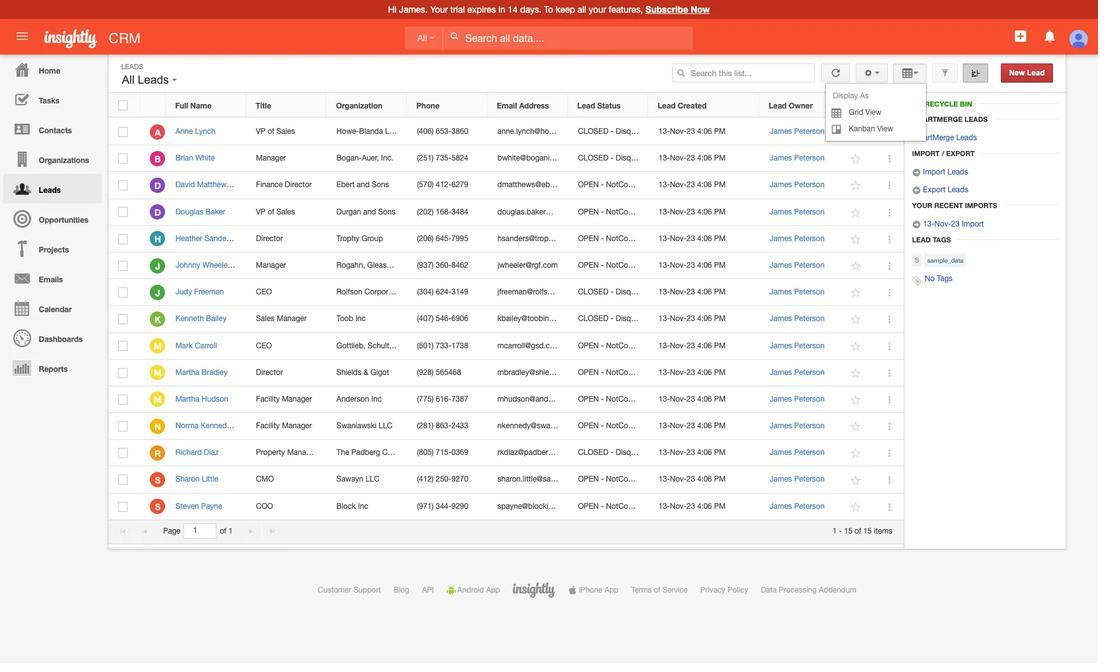Task type: vqa. For each thing, say whether or not it's contained in the screenshot.


Task type: locate. For each thing, give the bounding box(es) containing it.
vp down title
[[256, 127, 266, 136]]

follow image for douglas.baker@durganandsons.com
[[851, 207, 863, 219]]

1 vertical spatial director cell
[[246, 360, 327, 387]]

0 vertical spatial vp of sales cell
[[246, 119, 327, 146]]

peterson for douglas.baker@durganandsons.com
[[795, 207, 825, 216]]

m link left "martha bradley"
[[150, 365, 165, 381]]

search image
[[677, 69, 686, 77]]

3 pm from the top
[[715, 181, 726, 190]]

n row
[[109, 414, 905, 440]]

disqualified inside r row
[[616, 449, 656, 458]]

inc right the "toob"
[[356, 315, 366, 324]]

15 13-nov-23 4:06 pm cell from the top
[[649, 494, 760, 521]]

vp for d
[[256, 207, 266, 216]]

0 vertical spatial sales
[[277, 127, 295, 136]]

richard
[[176, 449, 202, 458]]

james peterson for douglas.baker@durganandsons.com
[[770, 207, 825, 216]]

durgan and sons cell
[[327, 199, 408, 226]]

circle arrow right image
[[913, 168, 922, 177], [913, 221, 922, 229]]

app right iphone
[[605, 586, 619, 595]]

2 manager cell from the top
[[246, 253, 327, 280]]

schultz
[[368, 341, 393, 350]]

10 open - notcontacted cell from the top
[[569, 494, 655, 521]]

4 pm from the top
[[715, 207, 726, 216]]

leads down crm at top
[[138, 74, 169, 86]]

9 open - notcontacted 13-nov-23 4:06 pm from the top
[[578, 475, 726, 484]]

llc for s
[[366, 475, 380, 484]]

howe-blanda llc cell
[[327, 119, 408, 146]]

closed - disqualified 13-nov-23 4:06 pm inside a row
[[578, 127, 726, 136]]

nov- inside k row
[[670, 315, 687, 324]]

bogan-
[[337, 154, 362, 163]]

inc right anderson at bottom
[[372, 395, 382, 404]]

pm for hsanders@trophygroup.com
[[715, 234, 726, 243]]

- inside "h" row
[[601, 234, 604, 243]]

1 james peterson from the top
[[770, 127, 825, 136]]

0 vertical spatial llc
[[385, 127, 399, 136]]

llc inside howe-blanda llc cell
[[385, 127, 399, 136]]

0 vertical spatial ceo cell
[[246, 280, 327, 306]]

open up the "mhudson@andersoninc.com"
[[578, 368, 599, 377]]

director inside "h" row
[[256, 234, 283, 243]]

inc right block
[[358, 502, 368, 511]]

peterson
[[795, 127, 825, 136], [795, 154, 825, 163], [795, 181, 825, 190], [795, 207, 825, 216], [795, 234, 825, 243], [795, 261, 825, 270], [795, 288, 825, 297], [795, 315, 825, 324], [795, 341, 825, 350], [795, 368, 825, 377], [795, 395, 825, 404], [795, 422, 825, 431], [795, 449, 825, 458], [795, 475, 825, 484], [795, 502, 825, 511]]

6 notcontacted from the top
[[607, 368, 655, 377]]

cmo cell
[[246, 467, 327, 494]]

0 vertical spatial director cell
[[246, 226, 327, 253]]

data processing addendum link
[[761, 586, 857, 595]]

director cell down the finance director cell
[[246, 226, 327, 253]]

- for sharon.little@sawayn.com
[[601, 475, 604, 484]]

organization
[[336, 101, 383, 110]]

of down the finance
[[268, 207, 275, 216]]

1 smartmerge from the top
[[913, 115, 963, 123]]

3 peterson from the top
[[795, 181, 825, 190]]

1 follow image from the top
[[851, 180, 863, 192]]

8 notcontacted from the top
[[607, 422, 655, 431]]

0 vertical spatial closed - disqualified 13-nov-23 4:06 pm
[[578, 127, 726, 136]]

j row
[[109, 253, 905, 280], [109, 280, 905, 306]]

dashboards
[[39, 335, 83, 344]]

export right circle arrow left image
[[924, 186, 946, 194]]

kenneth bailey
[[176, 315, 227, 324]]

open down douglas.baker@durganandsons.com
[[578, 234, 599, 243]]

0 vertical spatial ceo
[[256, 288, 272, 297]]

leads up "your recent imports"
[[948, 186, 969, 194]]

import leads link
[[913, 168, 969, 177]]

(928) 565468 cell
[[408, 360, 488, 387]]

sons for durgan and sons
[[378, 207, 396, 216]]

vp of sales cell for d
[[246, 199, 327, 226]]

llc right blanda
[[385, 127, 399, 136]]

notcontacted inside the n "row"
[[607, 422, 655, 431]]

1 vertical spatial llc
[[379, 422, 393, 431]]

1 notcontacted from the top
[[607, 181, 655, 190]]

facility manager inside the n "row"
[[256, 422, 312, 431]]

open - notcontacted cell
[[569, 172, 655, 199], [569, 199, 655, 226], [569, 226, 655, 253], [569, 253, 655, 280], [569, 333, 655, 360], [569, 360, 655, 387], [569, 387, 655, 414], [569, 414, 655, 440], [569, 467, 655, 494], [569, 494, 655, 521]]

all down 'james.'
[[418, 33, 428, 43]]

(202) 168-3484 cell
[[408, 199, 488, 226]]

j left judy
[[155, 288, 160, 298]]

0 vertical spatial view
[[866, 108, 882, 117]]

martha for martha bradley
[[176, 368, 200, 377]]

13 james from the top
[[770, 449, 793, 458]]

your left trial
[[430, 4, 448, 15]]

mbradley@shieldsgigot.com cell
[[488, 360, 594, 387]]

closed inside a row
[[578, 127, 609, 136]]

0 vertical spatial facility manager
[[256, 395, 312, 404]]

follow image inside j row
[[851, 287, 863, 299]]

1 vertical spatial m
[[154, 368, 162, 379]]

1 vertical spatial circle arrow right image
[[913, 221, 922, 229]]

james peterson inside r row
[[770, 449, 825, 458]]

home
[[39, 66, 60, 76]]

pm inside r row
[[715, 449, 726, 458]]

pm inside a row
[[715, 127, 726, 136]]

processing
[[779, 586, 817, 595]]

6 follow image from the top
[[851, 421, 863, 433]]

inc.
[[381, 154, 394, 163]]

1 vertical spatial manager cell
[[246, 253, 327, 280]]

2 vertical spatial closed - disqualified 13-nov-23 4:06 pm
[[578, 315, 726, 324]]

follow image inside s 'row'
[[851, 502, 863, 514]]

jfreeman@rolfsoncorp.com
[[498, 288, 589, 297]]

2 vp of sales cell from the top
[[246, 199, 327, 226]]

closed inside k row
[[578, 315, 609, 324]]

- for nkennedy@swaniawskillc.com
[[601, 422, 604, 431]]

kbailey@toobinc.com cell
[[488, 306, 571, 333]]

23 inside a row
[[687, 127, 696, 136]]

peterson inside k row
[[795, 315, 825, 324]]

1 facility manager from the top
[[256, 395, 312, 404]]

m row
[[109, 333, 905, 360], [109, 360, 905, 387], [109, 387, 905, 414]]

android
[[458, 586, 484, 595]]

row
[[109, 93, 904, 117]]

9 james peterson link from the top
[[770, 341, 825, 350]]

james peterson link for douglas.baker@durganandsons.com
[[770, 207, 825, 216]]

1 vertical spatial s link
[[150, 499, 165, 515]]

None checkbox
[[118, 100, 128, 110], [118, 234, 128, 244], [118, 395, 128, 405], [118, 449, 128, 459], [118, 100, 128, 110], [118, 234, 128, 244], [118, 395, 128, 405], [118, 449, 128, 459]]

director inside m row
[[256, 368, 283, 377]]

1 facility from the top
[[256, 395, 280, 404]]

1 vertical spatial d link
[[150, 205, 165, 220]]

disqualified for k
[[616, 315, 656, 324]]

and right ebert
[[357, 181, 370, 190]]

0 vertical spatial facility
[[256, 395, 280, 404]]

follow image
[[851, 180, 863, 192], [851, 207, 863, 219], [851, 260, 863, 273], [851, 341, 863, 353], [851, 368, 863, 380], [851, 421, 863, 433], [851, 475, 863, 487]]

(304) 624-3149
[[417, 288, 469, 297]]

open down hsanders@trophygroup.com
[[578, 261, 599, 270]]

sample_data
[[928, 257, 964, 264]]

follow image
[[851, 126, 863, 139], [851, 153, 863, 165], [851, 234, 863, 246], [851, 287, 863, 299], [851, 314, 863, 326], [851, 394, 863, 407], [851, 448, 863, 460], [851, 502, 863, 514]]

import left /
[[913, 149, 940, 158]]

1 vertical spatial view
[[878, 125, 894, 133]]

lead left status
[[578, 101, 596, 110]]

douglas
[[176, 207, 204, 216]]

1 vertical spatial ceo cell
[[246, 333, 327, 360]]

13 pm from the top
[[715, 449, 726, 458]]

ceo cell down sales manager
[[246, 333, 327, 360]]

vp of sales for d
[[256, 207, 295, 216]]

and left 'farrell'
[[398, 261, 411, 270]]

1738
[[452, 341, 469, 350]]

smartmerge leads
[[913, 133, 978, 142]]

app right android
[[487, 586, 501, 595]]

0 vertical spatial j link
[[150, 258, 165, 273]]

facility manager cell
[[246, 387, 327, 414], [246, 414, 327, 440]]

toob inc cell
[[327, 306, 408, 333]]

open - notcontacted 13-nov-23 4:06 pm for dmatthews@ebertandsons.com
[[578, 181, 726, 190]]

- for anne.lynch@howeblanda.com
[[611, 127, 614, 136]]

lead for lead tags
[[913, 236, 931, 244]]

1 vertical spatial vp of sales
[[256, 207, 295, 216]]

10 james from the top
[[770, 368, 793, 377]]

r row
[[109, 440, 905, 467]]

manager for n
[[282, 422, 312, 431]]

0 vertical spatial import
[[913, 149, 940, 158]]

0 vertical spatial s link
[[150, 473, 165, 488]]

2 disqualified from the top
[[616, 154, 656, 163]]

nov- for sharon.little@sawayn.com
[[670, 475, 687, 484]]

ceo up sales manager
[[256, 288, 272, 297]]

rolfson corporation
[[337, 288, 405, 297]]

sharon.little@sawayn.com
[[498, 475, 586, 484]]

1 vertical spatial ceo
[[256, 341, 272, 350]]

anne.lynch@howeblanda.com cell
[[488, 119, 600, 146]]

facility inside m row
[[256, 395, 280, 404]]

9 open from the top
[[578, 475, 599, 484]]

4:06 inside the n "row"
[[698, 422, 713, 431]]

2 13-nov-23 4:06 pm cell from the top
[[649, 146, 760, 172]]

d row up hsanders@trophygroup.com
[[109, 199, 905, 226]]

leads inside button
[[138, 74, 169, 86]]

13-nov-23 4:06 pm cell for jwheeler@rgf.com
[[649, 253, 760, 280]]

manager inside 'cell'
[[277, 315, 307, 324]]

2 d from the top
[[155, 207, 161, 218]]

follow image inside b row
[[851, 153, 863, 165]]

lead right 'new'
[[1028, 69, 1046, 77]]

(206) 645-7995 cell
[[408, 226, 488, 253]]

support
[[354, 586, 381, 595]]

1 follow image from the top
[[851, 126, 863, 139]]

all inside button
[[122, 74, 135, 86]]

1 s link from the top
[[150, 473, 165, 488]]

vp inside a row
[[256, 127, 266, 136]]

6 open - notcontacted cell from the top
[[569, 360, 655, 387]]

notcontacted for dmatthews@ebertandsons.com
[[607, 181, 655, 190]]

j link
[[150, 258, 165, 273], [150, 285, 165, 300]]

1 vertical spatial all
[[122, 74, 135, 86]]

13-
[[659, 127, 670, 136], [659, 154, 670, 163], [659, 181, 670, 190], [659, 207, 670, 216], [924, 220, 935, 229], [659, 234, 670, 243], [659, 261, 670, 270], [659, 288, 670, 297], [659, 315, 670, 324], [659, 341, 670, 350], [659, 368, 670, 377], [659, 395, 670, 404], [659, 422, 670, 431], [659, 449, 670, 458], [659, 475, 670, 484], [659, 502, 670, 511]]

s link
[[150, 473, 165, 488], [150, 499, 165, 515]]

s left steven
[[155, 502, 161, 513]]

blanda
[[359, 127, 383, 136]]

6 follow image from the top
[[851, 394, 863, 407]]

iphone
[[579, 586, 603, 595]]

4 closed from the top
[[578, 315, 609, 324]]

import down imports at the top right
[[962, 220, 985, 229]]

- inside a row
[[611, 127, 614, 136]]

0 horizontal spatial export
[[924, 186, 946, 194]]

3 open - notcontacted cell from the top
[[569, 226, 655, 253]]

6 4:06 from the top
[[698, 261, 713, 270]]

sales inside 'd' row
[[277, 207, 295, 216]]

1 vertical spatial vp of sales cell
[[246, 199, 327, 226]]

5 james peterson link from the top
[[770, 234, 825, 243]]

2 vertical spatial director
[[256, 368, 283, 377]]

llc inside swaniawski llc 'cell'
[[379, 422, 393, 431]]

2 circle arrow right image from the top
[[913, 221, 922, 229]]

james peterson link for mcarroll@gsd.com
[[770, 341, 825, 350]]

1 vertical spatial sales
[[277, 207, 295, 216]]

export leads link
[[913, 186, 969, 195]]

1 ceo from the top
[[256, 288, 272, 297]]

(304)
[[417, 288, 434, 297]]

leads down leads
[[957, 133, 978, 142]]

1 d link from the top
[[150, 178, 165, 193]]

open - notcontacted cell for hsanders@trophygroup.com
[[569, 226, 655, 253]]

vp of sales inside a row
[[256, 127, 295, 136]]

4 13-nov-23 4:06 pm cell from the top
[[649, 199, 760, 226]]

brian white link
[[176, 154, 221, 163]]

follow image inside a row
[[851, 126, 863, 139]]

import for import / export
[[913, 149, 940, 158]]

1 horizontal spatial app
[[605, 586, 619, 595]]

circle arrow right image inside 13-nov-23 import link
[[913, 221, 922, 229]]

ceo cell up sales manager
[[246, 280, 327, 306]]

1 vertical spatial director
[[256, 234, 283, 243]]

manager inside cell
[[287, 449, 317, 458]]

-
[[611, 127, 614, 136], [611, 154, 614, 163], [601, 181, 604, 190], [601, 207, 604, 216], [601, 234, 604, 243], [601, 261, 604, 270], [611, 288, 614, 297], [611, 315, 614, 324], [601, 341, 604, 350], [601, 368, 604, 377], [601, 395, 604, 404], [601, 422, 604, 431], [611, 449, 614, 458], [601, 475, 604, 484], [601, 502, 604, 511], [840, 527, 843, 536]]

10 james peterson link from the top
[[770, 368, 825, 377]]

mhudson@andersoninc.com cell
[[488, 387, 595, 414]]

sales up finance director
[[277, 127, 295, 136]]

1 vertical spatial smartmerge
[[913, 133, 955, 142]]

manager cell up finance director
[[246, 146, 327, 172]]

disqualified inside k row
[[616, 315, 656, 324]]

d row
[[109, 172, 905, 199], [109, 199, 905, 226]]

your down circle arrow left image
[[913, 201, 933, 210]]

1 vertical spatial import
[[924, 168, 946, 177]]

property manager
[[256, 449, 317, 458]]

facility for n
[[256, 422, 280, 431]]

23 inside b row
[[687, 154, 696, 163]]

0 horizontal spatial your
[[430, 4, 448, 15]]

1 horizontal spatial export
[[947, 149, 975, 158]]

sawayn llc
[[337, 475, 380, 484]]

export right /
[[947, 149, 975, 158]]

open - notcontacted 13-nov-23 4:06 pm for nkennedy@swaniawskillc.com
[[578, 422, 726, 431]]

(281) 863-2433 cell
[[408, 414, 488, 440]]

7 james peterson link from the top
[[770, 288, 825, 297]]

james peterson inside "h" row
[[770, 234, 825, 243]]

2 closed from the top
[[578, 154, 609, 163]]

3 disqualified from the top
[[616, 288, 656, 297]]

smartmerge for smartmerge leads
[[913, 133, 955, 142]]

column header
[[140, 93, 166, 117]]

1 vertical spatial facility
[[256, 422, 280, 431]]

7 notcontacted from the top
[[607, 395, 655, 404]]

and right schultz
[[395, 341, 408, 350]]

peterson inside a row
[[795, 127, 825, 136]]

1 martha from the top
[[176, 368, 200, 377]]

- for douglas.baker@durganandsons.com
[[601, 207, 604, 216]]

facility manager inside m row
[[256, 395, 312, 404]]

0 vertical spatial director
[[285, 181, 312, 190]]

d row down bwhite@boganinc.com
[[109, 172, 905, 199]]

8 follow image from the top
[[851, 502, 863, 514]]

4:06 inside a row
[[698, 127, 713, 136]]

23 inside the n "row"
[[687, 422, 696, 431]]

lead for lead status
[[578, 101, 596, 110]]

navigation
[[0, 55, 102, 383]]

james peterson link for nkennedy@swaniawskillc.com
[[770, 422, 825, 431]]

j link left judy
[[150, 285, 165, 300]]

5 james peterson from the top
[[770, 234, 825, 243]]

2 vertical spatial s
[[155, 502, 161, 513]]

(570) 412-6279 cell
[[408, 172, 488, 199]]

martha bradley link
[[176, 368, 234, 377]]

brian white
[[176, 154, 215, 163]]

0 vertical spatial vp
[[256, 127, 266, 136]]

1 horizontal spatial 1
[[833, 527, 837, 536]]

leads
[[965, 115, 989, 123]]

shields & gigot cell
[[327, 360, 408, 387]]

5 notcontacted from the top
[[607, 341, 655, 350]]

circle arrow right image inside import leads link
[[913, 168, 922, 177]]

closed - disqualified cell for a
[[569, 119, 656, 146]]

emails link
[[3, 264, 102, 293]]

0 vertical spatial all
[[418, 33, 428, 43]]

1 closed from the top
[[578, 127, 609, 136]]

smartmerge up /
[[913, 133, 955, 142]]

features,
[[609, 4, 644, 15]]

of right terms
[[654, 586, 661, 595]]

m for martha bradley
[[154, 368, 162, 379]]

smartmerge for smartmerge leads
[[913, 115, 963, 123]]

13- for dmatthews@ebertandsons.com
[[659, 181, 670, 190]]

4 notcontacted from the top
[[607, 261, 655, 270]]

james peterson inside the n "row"
[[770, 422, 825, 431]]

(775) 616-7387
[[417, 395, 469, 404]]

hudson
[[202, 395, 228, 404]]

0 vertical spatial d link
[[150, 178, 165, 193]]

1 j link from the top
[[150, 258, 165, 273]]

1 vertical spatial closed - disqualified 13-nov-23 4:06 pm
[[578, 288, 726, 297]]

pm inside "h" row
[[715, 234, 726, 243]]

mark
[[176, 341, 193, 350]]

1 4:06 from the top
[[698, 127, 713, 136]]

1 horizontal spatial all
[[418, 33, 428, 43]]

11 peterson from the top
[[795, 395, 825, 404]]

1 vertical spatial inc
[[372, 395, 382, 404]]

(412) 250-9270
[[417, 475, 469, 484]]

manager inside the n "row"
[[282, 422, 312, 431]]

your
[[430, 4, 448, 15], [913, 201, 933, 210]]

vp of sales cell down title
[[246, 119, 327, 146]]

leads up export leads
[[948, 168, 969, 177]]

None checkbox
[[118, 127, 128, 137], [118, 154, 128, 164], [118, 181, 128, 191], [118, 207, 128, 218], [118, 261, 128, 271], [118, 288, 128, 298], [118, 315, 128, 325], [118, 341, 128, 352], [118, 368, 128, 378], [118, 422, 128, 432], [118, 475, 128, 486], [118, 502, 128, 512], [118, 127, 128, 137], [118, 154, 128, 164], [118, 181, 128, 191], [118, 207, 128, 218], [118, 261, 128, 271], [118, 288, 128, 298], [118, 315, 128, 325], [118, 341, 128, 352], [118, 368, 128, 378], [118, 422, 128, 432], [118, 475, 128, 486], [118, 502, 128, 512]]

vp of sales cell
[[246, 119, 327, 146], [246, 199, 327, 226]]

open - notcontacted 13-nov-23 4:06 pm inside the n "row"
[[578, 422, 726, 431]]

m left mark
[[154, 341, 162, 352]]

martha hudson
[[176, 395, 228, 404]]

follow image for jwheeler@rgf.com
[[851, 260, 863, 273]]

2 vertical spatial llc
[[366, 475, 380, 484]]

0 vertical spatial j
[[155, 261, 160, 272]]

1 vertical spatial j link
[[150, 285, 165, 300]]

vp down the finance
[[256, 207, 266, 216]]

0 horizontal spatial 15
[[845, 527, 853, 536]]

addendum
[[819, 586, 857, 595]]

5 follow image from the top
[[851, 368, 863, 380]]

follow image inside "h" row
[[851, 234, 863, 246]]

j link down h
[[150, 258, 165, 273]]

display as link
[[811, 88, 927, 104]]

1 ceo cell from the top
[[246, 280, 327, 306]]

d up h link
[[155, 207, 161, 218]]

james peterson inside b row
[[770, 154, 825, 163]]

nov- for jwheeler@rgf.com
[[670, 261, 687, 270]]

follow image for m
[[851, 394, 863, 407]]

circle arrow right image up lead tags
[[913, 221, 922, 229]]

2 app from the left
[[605, 586, 619, 595]]

pm for mbradley@shieldsgigot.com
[[715, 368, 726, 377]]

nov- inside "h" row
[[670, 234, 687, 243]]

notcontacted inside "h" row
[[607, 234, 655, 243]]

3 open - notcontacted 13-nov-23 4:06 pm from the top
[[578, 234, 726, 243]]

subscribe
[[646, 4, 689, 15]]

david
[[176, 181, 195, 190]]

1 horizontal spatial 15
[[864, 527, 872, 536]]

m up the n link
[[154, 395, 162, 406]]

view up kanban view
[[866, 108, 882, 117]]

closed inside b row
[[578, 154, 609, 163]]

disqualified for j
[[616, 288, 656, 297]]

llc right the swaniawski
[[379, 422, 393, 431]]

k row
[[109, 306, 905, 333]]

facility inside the n "row"
[[256, 422, 280, 431]]

james peterson link for anne.lynch@howeblanda.com
[[770, 127, 825, 136]]

all down crm at top
[[122, 74, 135, 86]]

customer support link
[[318, 586, 381, 595]]

navigation containing home
[[0, 55, 102, 383]]

2 vertical spatial sales
[[256, 315, 275, 324]]

leads for export leads
[[948, 186, 969, 194]]

1 open - notcontacted 13-nov-23 4:06 pm from the top
[[578, 181, 726, 190]]

4 james peterson link from the top
[[770, 207, 825, 216]]

0 vertical spatial manager cell
[[246, 146, 327, 172]]

durgan
[[337, 207, 361, 216]]

4:06 inside k row
[[698, 315, 713, 324]]

0 vertical spatial vp of sales
[[256, 127, 295, 136]]

8 open from the top
[[578, 422, 599, 431]]

show sidebar image
[[972, 69, 981, 77]]

9 notcontacted from the top
[[607, 475, 655, 484]]

open - notcontacted cell for mbradley@shieldsgigot.com
[[569, 360, 655, 387]]

4 follow image from the top
[[851, 287, 863, 299]]

import up export leads link
[[924, 168, 946, 177]]

0 horizontal spatial app
[[487, 586, 501, 595]]

notcontacted for mbradley@shieldsgigot.com
[[607, 368, 655, 377]]

bradley
[[202, 368, 228, 377]]

0 vertical spatial circle arrow right image
[[913, 168, 922, 177]]

notcontacted
[[607, 181, 655, 190], [607, 207, 655, 216], [607, 234, 655, 243], [607, 261, 655, 270], [607, 341, 655, 350], [607, 368, 655, 377], [607, 395, 655, 404], [607, 422, 655, 431], [607, 475, 655, 484], [607, 502, 655, 511]]

6906
[[452, 315, 469, 324]]

735-
[[436, 154, 452, 163]]

anderson inc cell
[[327, 387, 408, 414]]

0 vertical spatial inc
[[356, 315, 366, 324]]

2 facility from the top
[[256, 422, 280, 431]]

1 field
[[184, 525, 216, 538]]

1 vertical spatial sons
[[378, 207, 396, 216]]

nkennedy@swaniawskillc.com cell
[[488, 414, 601, 440]]

15 james from the top
[[770, 502, 793, 511]]

s down lead tags
[[915, 256, 920, 264]]

notcontacted inside j row
[[607, 261, 655, 270]]

1 closed - disqualified cell from the top
[[569, 119, 656, 146]]

2433
[[452, 422, 469, 431]]

1 vertical spatial martha
[[176, 395, 200, 404]]

m left "martha bradley"
[[154, 368, 162, 379]]

row group
[[109, 119, 905, 521]]

1 vertical spatial your
[[913, 201, 933, 210]]

1 open - notcontacted cell from the top
[[569, 172, 655, 199]]

d link down b
[[150, 178, 165, 193]]

pm for sharon.little@sawayn.com
[[715, 475, 726, 484]]

9 4:06 from the top
[[698, 341, 713, 350]]

rogahn,
[[337, 261, 365, 270]]

open up nkennedy@swaniawskillc.com
[[578, 395, 599, 404]]

s row
[[109, 467, 905, 494], [109, 494, 905, 521]]

crm
[[109, 30, 141, 46]]

sales inside a row
[[277, 127, 295, 136]]

Search all data.... text field
[[444, 27, 694, 49]]

14 peterson from the top
[[795, 475, 825, 484]]

(304) 624-3149 cell
[[408, 280, 488, 306]]

1 vertical spatial m link
[[150, 365, 165, 381]]

15
[[845, 527, 853, 536], [864, 527, 872, 536]]

open right the spayne@blockinc.com on the bottom
[[578, 502, 599, 511]]

open down dmatthews@ebertandsons.com
[[578, 207, 599, 216]]

23 for dmatthews@ebertandsons.com
[[687, 181, 696, 190]]

(281) 863-2433
[[417, 422, 469, 431]]

nov- for dmatthews@ebertandsons.com
[[670, 181, 687, 190]]

4:06 inside b row
[[698, 154, 713, 163]]

4 open from the top
[[578, 261, 599, 270]]

9 13-nov-23 4:06 pm cell from the top
[[649, 333, 760, 360]]

of down title
[[268, 127, 275, 136]]

6 james peterson from the top
[[770, 261, 825, 270]]

- inside r row
[[611, 449, 614, 458]]

0 vertical spatial smartmerge
[[913, 115, 963, 123]]

- inside the n "row"
[[601, 422, 604, 431]]

863-
[[436, 422, 452, 431]]

bwhite@boganinc.com cell
[[488, 146, 575, 172]]

7 13-nov-23 4:06 pm cell from the top
[[649, 280, 760, 306]]

vp of sales cell down finance director
[[246, 199, 327, 226]]

360-
[[436, 261, 452, 270]]

closed - disqualified cell for j
[[569, 280, 656, 306]]

james peterson for mcarroll@gsd.com
[[770, 341, 825, 350]]

13-nov-23 4:06 pm cell for kbailey@toobinc.com
[[649, 306, 760, 333]]

ceo down sales manager
[[256, 341, 272, 350]]

(501) 733-1738 cell
[[408, 333, 488, 360]]

cog image
[[864, 69, 873, 77]]

open - notcontacted cell for douglas.baker@durganandsons.com
[[569, 199, 655, 226]]

m link left mark
[[150, 339, 165, 354]]

new lead link
[[1002, 64, 1054, 83]]

5 james from the top
[[770, 234, 793, 243]]

pm inside the n "row"
[[715, 422, 726, 431]]

view down grid view link
[[878, 125, 894, 133]]

2 d link from the top
[[150, 205, 165, 220]]

jfreeman@rolfsoncorp.com cell
[[488, 280, 589, 306]]

0 vertical spatial martha
[[176, 368, 200, 377]]

1 vertical spatial d
[[155, 207, 161, 218]]

23 for mcarroll@gsd.com
[[687, 341, 696, 350]]

director for h
[[256, 234, 283, 243]]

j down h
[[155, 261, 160, 272]]

2 vertical spatial inc
[[358, 502, 368, 511]]

8 pm from the top
[[715, 315, 726, 324]]

recycle bin
[[925, 100, 973, 108]]

sales down the finance director cell
[[277, 207, 295, 216]]

closed - disqualified 13-nov-23 4:06 pm inside k row
[[578, 315, 726, 324]]

app for android app
[[487, 586, 501, 595]]

9 james from the top
[[770, 341, 793, 350]]

closed inside j row
[[578, 288, 609, 297]]

as
[[861, 91, 869, 100]]

1 vertical spatial vp
[[256, 207, 266, 216]]

nov- for jfreeman@rolfsoncorp.com
[[670, 288, 687, 297]]

facility right hudson in the bottom of the page
[[256, 395, 280, 404]]

nov- inside a row
[[670, 127, 687, 136]]

disqualified
[[616, 127, 656, 136], [616, 154, 656, 163], [616, 288, 656, 297], [616, 315, 656, 324], [616, 449, 656, 458]]

martha down mark
[[176, 368, 200, 377]]

director right sanders
[[256, 234, 283, 243]]

peterson for anne.lynch@howeblanda.com
[[795, 127, 825, 136]]

13- inside a row
[[659, 127, 670, 136]]

grid view link
[[827, 104, 927, 121]]

nov- inside the n "row"
[[670, 422, 687, 431]]

1 left items
[[833, 527, 837, 536]]

13-nov-23 4:06 pm cell for mbradley@shieldsgigot.com
[[649, 360, 760, 387]]

douglas baker
[[176, 207, 226, 216]]

1 vertical spatial facility manager
[[256, 422, 312, 431]]

manager cell
[[246, 146, 327, 172], [246, 253, 327, 280]]

manager cell up sales manager
[[246, 253, 327, 280]]

8 james peterson from the top
[[770, 315, 825, 324]]

0 vertical spatial sons
[[372, 181, 389, 190]]

closed - disqualified 13-nov-23 4:06 pm for a
[[578, 127, 726, 136]]

swaniawski llc cell
[[327, 414, 408, 440]]

13-nov-23 4:06 pm cell for sharon.little@sawayn.com
[[649, 467, 760, 494]]

closed - disqualified cell for b
[[569, 146, 656, 172]]

2 vertical spatial m link
[[150, 392, 165, 407]]

open for nkennedy@swaniawskillc.com
[[578, 422, 599, 431]]

bin
[[961, 100, 973, 108]]

2 vertical spatial m
[[154, 395, 162, 406]]

james peterson for jwheeler@rgf.com
[[770, 261, 825, 270]]

lead left owner
[[769, 101, 787, 110]]

13-nov-23 4:06 pm cell
[[649, 119, 760, 146], [649, 146, 760, 172], [649, 172, 760, 199], [649, 199, 760, 226], [649, 226, 760, 253], [649, 253, 760, 280], [649, 280, 760, 306], [649, 306, 760, 333], [649, 333, 760, 360], [649, 360, 760, 387], [649, 387, 760, 414], [649, 414, 760, 440], [649, 440, 760, 467], [649, 467, 760, 494], [649, 494, 760, 521]]

james inside r row
[[770, 449, 793, 458]]

lead left 'created'
[[658, 101, 676, 110]]

facility up property
[[256, 422, 280, 431]]

open - notcontacted 13-nov-23 4:06 pm inside s 'row'
[[578, 475, 726, 484]]

d link up h link
[[150, 205, 165, 220]]

23 inside k row
[[687, 315, 696, 324]]

james inside b row
[[770, 154, 793, 163]]

d down b
[[155, 180, 161, 191]]

2 open - notcontacted 13-nov-23 4:06 pm from the top
[[578, 207, 726, 216]]

14 james peterson link from the top
[[770, 475, 825, 484]]

peterson inside "h" row
[[795, 234, 825, 243]]

rkdiaz@padbergh.com cell
[[488, 440, 574, 467]]

5 open from the top
[[578, 341, 599, 350]]

open inside "h" row
[[578, 234, 599, 243]]

1 vertical spatial s
[[155, 475, 161, 486]]

1 d row from the top
[[109, 172, 905, 199]]

vp of sales down the finance
[[256, 207, 295, 216]]

inc inside k row
[[356, 315, 366, 324]]

4:06 inside r row
[[698, 449, 713, 458]]

jwheeler@rgf.com cell
[[488, 253, 569, 280]]

open up mbradley@shieldsgigot.com on the bottom of page
[[578, 341, 599, 350]]

inc
[[356, 315, 366, 324], [372, 395, 382, 404], [358, 502, 368, 511]]

0 horizontal spatial all
[[122, 74, 135, 86]]

d for douglas baker
[[155, 207, 161, 218]]

gottlieb, schultz and d'amore cell
[[327, 333, 440, 360]]

director down sales manager
[[256, 368, 283, 377]]

follow image for mcarroll@gsd.com
[[851, 341, 863, 353]]

open - notcontacted 13-nov-23 4:06 pm for jwheeler@rgf.com
[[578, 261, 726, 270]]

open - notcontacted cell for mcarroll@gsd.com
[[569, 333, 655, 360]]

(206) 645-7995
[[417, 234, 469, 243]]

0 vertical spatial d
[[155, 180, 161, 191]]

james peterson link
[[770, 127, 825, 136], [770, 154, 825, 163], [770, 181, 825, 190], [770, 207, 825, 216], [770, 234, 825, 243], [770, 261, 825, 270], [770, 288, 825, 297], [770, 315, 825, 324], [770, 341, 825, 350], [770, 368, 825, 377], [770, 395, 825, 404], [770, 422, 825, 431], [770, 449, 825, 458], [770, 475, 825, 484], [770, 502, 825, 511]]

13 james peterson from the top
[[770, 449, 825, 458]]

douglas.baker@durganandsons.com cell
[[488, 199, 622, 226]]

2 m from the top
[[154, 368, 162, 379]]

s down r
[[155, 475, 161, 486]]

13- inside k row
[[659, 315, 670, 324]]

view inside grid view link
[[866, 108, 882, 117]]

peterson inside the n "row"
[[795, 422, 825, 431]]

0 vertical spatial your
[[430, 4, 448, 15]]

import leads
[[922, 168, 969, 177]]

1 m from the top
[[154, 341, 162, 352]]

james inside a row
[[770, 127, 793, 136]]

ebert and sons cell
[[327, 172, 408, 199]]

wheeler
[[203, 261, 230, 270]]

circle arrow right image up circle arrow left image
[[913, 168, 922, 177]]

open down bwhite@boganinc.com closed - disqualified 13-nov-23 4:06 pm
[[578, 181, 599, 190]]

coo cell
[[246, 494, 327, 521]]

james for anne.lynch@howeblanda.com
[[770, 127, 793, 136]]

closed - disqualified 13-nov-23 4:06 pm for k
[[578, 315, 726, 324]]

&
[[364, 368, 369, 377]]

15 james peterson link from the top
[[770, 502, 825, 511]]

llc right sawayn
[[366, 475, 380, 484]]

10 pm from the top
[[715, 368, 726, 377]]

padberg
[[352, 449, 380, 458]]

- for dmatthews@ebertandsons.com
[[601, 181, 604, 190]]

a row
[[109, 119, 905, 146]]

open down 'rkdiaz@padbergh.com closed - disqualified 13-nov-23 4:06 pm'
[[578, 475, 599, 484]]

ebert and sons
[[337, 181, 389, 190]]

brian
[[176, 154, 193, 163]]

1 vertical spatial j
[[155, 288, 160, 298]]

4:06 for jwheeler@rgf.com
[[698, 261, 713, 270]]

sharon.little@sawayn.com cell
[[488, 467, 586, 494]]

sales right bailey
[[256, 315, 275, 324]]

director right the finance
[[285, 181, 312, 190]]

smartmerge down recycle
[[913, 115, 963, 123]]

martha up the norma
[[176, 395, 200, 404]]

import
[[913, 149, 940, 158], [924, 168, 946, 177], [962, 220, 985, 229]]

inc inside m row
[[372, 395, 382, 404]]

0 vertical spatial m
[[154, 341, 162, 352]]

pm inside k row
[[715, 315, 726, 324]]

james inside k row
[[770, 315, 793, 324]]

2 j from the top
[[155, 288, 160, 298]]

5 closed - disqualified cell from the top
[[569, 440, 656, 467]]

12 13-nov-23 4:06 pm cell from the top
[[649, 414, 760, 440]]

sons up group
[[378, 207, 396, 216]]

row group containing a
[[109, 119, 905, 521]]

open - notcontacted cell for dmatthews@ebertandsons.com
[[569, 172, 655, 199]]

james for dmatthews@ebertandsons.com
[[770, 181, 793, 190]]

- inside k row
[[611, 315, 614, 324]]

(406) 653-3860
[[417, 127, 469, 136]]

s link down r
[[150, 473, 165, 488]]

s link up page
[[150, 499, 165, 515]]

14 pm from the top
[[715, 475, 726, 484]]

days.
[[521, 4, 542, 15]]

vp of sales down title
[[256, 127, 295, 136]]

ceo inside m row
[[256, 341, 272, 350]]

director cell down "sales manager" 'cell'
[[246, 360, 327, 387]]

5 open - notcontacted 13-nov-23 4:06 pm from the top
[[578, 341, 726, 350]]

kenneth bailey link
[[176, 315, 233, 324]]

now
[[691, 4, 710, 15]]

2 15 from the left
[[864, 527, 872, 536]]

1 vertical spatial export
[[924, 186, 946, 194]]

3 james peterson link from the top
[[770, 181, 825, 190]]

sons down inc.
[[372, 181, 389, 190]]

disqualified inside a row
[[616, 127, 656, 136]]

0 vertical spatial m link
[[150, 339, 165, 354]]

ceo cell
[[246, 280, 327, 306], [246, 333, 327, 360]]

inc inside 'cell'
[[358, 502, 368, 511]]

9 pm from the top
[[715, 341, 726, 350]]

open for jwheeler@rgf.com
[[578, 261, 599, 270]]

13- for mcarroll@gsd.com
[[659, 341, 670, 350]]

contacts
[[39, 126, 72, 135]]

director cell
[[246, 226, 327, 253], [246, 360, 327, 387]]

4:06 inside "h" row
[[698, 234, 713, 243]]

data
[[761, 586, 777, 595]]

j link for judy freeman
[[150, 285, 165, 300]]

lead left 'tags' at right top
[[913, 236, 931, 244]]

closed - disqualified cell
[[569, 119, 656, 146], [569, 146, 656, 172], [569, 280, 656, 306], [569, 306, 656, 333], [569, 440, 656, 467]]

1 facility manager cell from the top
[[246, 387, 327, 414]]

m link up the n link
[[150, 392, 165, 407]]

closed for k
[[578, 315, 609, 324]]

llc inside sawayn llc cell
[[366, 475, 380, 484]]

inc for k
[[356, 315, 366, 324]]

closed - disqualified 13-nov-23 4:06 pm inside j row
[[578, 288, 726, 297]]

view inside kanban view "link"
[[878, 125, 894, 133]]



Task type: describe. For each thing, give the bounding box(es) containing it.
peterson inside r row
[[795, 449, 825, 458]]

(251) 735-5824
[[417, 154, 469, 163]]

notcontacted for douglas.baker@durganandsons.com
[[607, 207, 655, 216]]

nov- inside b row
[[670, 154, 687, 163]]

4:06 for sharon.little@sawayn.com
[[698, 475, 713, 484]]

15 peterson from the top
[[795, 502, 825, 511]]

13-nov-23 4:06 pm cell for douglas.baker@durganandsons.com
[[649, 199, 760, 226]]

closed - disqualified 13-nov-23 4:06 pm for j
[[578, 288, 726, 297]]

leads for smartmerge leads
[[957, 133, 978, 142]]

grid
[[849, 108, 864, 117]]

23 for hsanders@trophygroup.com
[[687, 234, 696, 243]]

james peterson for mbradley@shieldsgigot.com
[[770, 368, 825, 377]]

follow image for k
[[851, 314, 863, 326]]

h
[[155, 234, 161, 245]]

all leads button
[[119, 71, 180, 90]]

manager cell for j
[[246, 253, 327, 280]]

all
[[578, 4, 587, 15]]

martha for martha hudson
[[176, 395, 200, 404]]

david matthews link
[[176, 181, 237, 190]]

0 vertical spatial export
[[947, 149, 975, 158]]

rolfson corporation cell
[[327, 280, 408, 306]]

notcontacted for jwheeler@rgf.com
[[607, 261, 655, 270]]

gottlieb, schultz and d'amore
[[337, 341, 440, 350]]

7387
[[452, 395, 469, 404]]

(775)
[[417, 395, 434, 404]]

(971) 344-9290
[[417, 502, 469, 511]]

Search this list... text field
[[673, 64, 816, 83]]

spayne@blockinc.com open - notcontacted 13-nov-23 4:06 pm
[[498, 502, 726, 511]]

2 j row from the top
[[109, 280, 905, 306]]

james peterson link for kbailey@toobinc.com
[[770, 315, 825, 324]]

4:06 for douglas.baker@durganandsons.com
[[698, 207, 713, 216]]

8462
[[452, 261, 469, 270]]

baker
[[206, 207, 226, 216]]

715-
[[436, 449, 452, 458]]

13- for jwheeler@rgf.com
[[659, 261, 670, 270]]

finance director cell
[[246, 172, 327, 199]]

hsanders@trophygroup.com
[[498, 234, 594, 243]]

group
[[362, 234, 383, 243]]

nov- for mcarroll@gsd.com
[[670, 341, 687, 350]]

peterson for kbailey@toobinc.com
[[795, 315, 825, 324]]

(251) 735-5824 cell
[[408, 146, 488, 172]]

s for spayne@blockinc.com open - notcontacted 13-nov-23 4:06 pm
[[155, 502, 161, 513]]

2 m row from the top
[[109, 360, 905, 387]]

circle arrow right image for 13-nov-23 import
[[913, 221, 922, 229]]

13- inside r row
[[659, 449, 670, 458]]

the padberg company cell
[[327, 440, 416, 467]]

13 13-nov-23 4:06 pm cell from the top
[[649, 440, 760, 467]]

notifications image
[[1043, 29, 1058, 44]]

and inside m row
[[395, 341, 408, 350]]

of inside a row
[[268, 127, 275, 136]]

3 m row from the top
[[109, 387, 905, 414]]

home link
[[3, 55, 102, 84]]

m link for martha hudson
[[150, 392, 165, 407]]

peterson for dmatthews@ebertandsons.com
[[795, 181, 825, 190]]

j for johnny wheeler
[[155, 261, 160, 272]]

kanban
[[849, 125, 876, 133]]

- inside b row
[[611, 154, 614, 163]]

4:06 for hsanders@trophygroup.com
[[698, 234, 713, 243]]

(937) 360-8462 cell
[[408, 253, 488, 280]]

anne lynch
[[176, 127, 216, 136]]

(407) 546-6906 cell
[[408, 306, 488, 333]]

2 vertical spatial import
[[962, 220, 985, 229]]

(412)
[[417, 475, 434, 484]]

import / export
[[913, 149, 975, 158]]

13- for sharon.little@sawayn.com
[[659, 475, 670, 484]]

open - notcontacted cell for nkennedy@swaniawskillc.com
[[569, 414, 655, 440]]

contacts link
[[3, 114, 102, 144]]

b row
[[109, 146, 905, 172]]

bogan-auer, inc. cell
[[327, 146, 408, 172]]

little
[[202, 475, 219, 484]]

export inside export leads link
[[924, 186, 946, 194]]

23 inside r row
[[687, 449, 696, 458]]

ceo for j
[[256, 288, 272, 297]]

shields
[[337, 368, 362, 377]]

lead for lead owner
[[769, 101, 787, 110]]

13 james peterson link from the top
[[770, 449, 825, 458]]

emails
[[39, 275, 63, 285]]

peterson inside b row
[[795, 154, 825, 163]]

leads for import leads
[[948, 168, 969, 177]]

james peterson for kbailey@toobinc.com
[[770, 315, 825, 324]]

sawayn llc cell
[[327, 467, 408, 494]]

property manager cell
[[246, 440, 327, 467]]

spayne@blockinc.com cell
[[488, 494, 574, 521]]

(570)
[[417, 181, 434, 190]]

(202)
[[417, 207, 434, 216]]

1 j row from the top
[[109, 253, 905, 280]]

13-nov-23 4:06 pm cell for mcarroll@gsd.com
[[649, 333, 760, 360]]

facility manager cell for n
[[246, 414, 327, 440]]

23 for mhudson@andersoninc.com
[[687, 395, 696, 404]]

h link
[[150, 231, 165, 247]]

(805) 715-0369 cell
[[408, 440, 488, 467]]

auer,
[[362, 154, 379, 163]]

15 james peterson from the top
[[770, 502, 825, 511]]

shields & gigot
[[337, 368, 389, 377]]

leads up opportunities link
[[39, 185, 61, 195]]

james peterson link for jfreeman@rolfsoncorp.com
[[770, 288, 825, 297]]

address
[[520, 101, 549, 110]]

iphone app link
[[568, 586, 619, 595]]

of left items
[[855, 527, 862, 536]]

james peterson for anne.lynch@howeblanda.com
[[770, 127, 825, 136]]

3484
[[452, 207, 469, 216]]

leads up all leads
[[121, 63, 143, 71]]

pm for mcarroll@gsd.com
[[715, 341, 726, 350]]

judy freeman
[[176, 288, 224, 297]]

api
[[422, 586, 434, 595]]

1 - 15 of 15 items
[[833, 527, 893, 536]]

manager inside b row
[[256, 154, 286, 163]]

your inside hi james. your trial expires in 14 days. to keep all your features, subscribe now
[[430, 4, 448, 15]]

property
[[256, 449, 285, 458]]

privacy policy
[[701, 586, 749, 595]]

h row
[[109, 226, 905, 253]]

follow image for r
[[851, 448, 863, 460]]

rogahn, gleason and farrell cell
[[327, 253, 434, 280]]

android app
[[458, 586, 501, 595]]

new lead
[[1010, 69, 1046, 77]]

closed - disqualified cell for r
[[569, 440, 656, 467]]

13- for anne.lynch@howeblanda.com
[[659, 127, 670, 136]]

kennedy
[[201, 422, 231, 431]]

nov- for hsanders@trophygroup.com
[[670, 234, 687, 243]]

anderson inc
[[337, 395, 382, 404]]

peterson for sharon.little@sawayn.com
[[795, 475, 825, 484]]

facility manager for n
[[256, 422, 312, 431]]

mbradley@shieldsgigot.com
[[498, 368, 594, 377]]

616-
[[436, 395, 452, 404]]

sales inside 'cell'
[[256, 315, 275, 324]]

steven
[[176, 502, 199, 511]]

view for grid view
[[866, 108, 882, 117]]

s for open - notcontacted 13-nov-23 4:06 pm
[[155, 475, 161, 486]]

645-
[[436, 234, 452, 243]]

1 m row from the top
[[109, 333, 905, 360]]

pm for jwheeler@rgf.com
[[715, 261, 726, 270]]

reports
[[39, 365, 68, 374]]

full name
[[175, 101, 212, 110]]

heather sanders
[[176, 234, 233, 243]]

13-nov-23 4:06 pm cell for mhudson@andersoninc.com
[[649, 387, 760, 414]]

manager inside j row
[[256, 261, 286, 270]]

15 4:06 from the top
[[698, 502, 713, 511]]

tasks link
[[3, 84, 102, 114]]

sales for a
[[277, 127, 295, 136]]

refresh list image
[[830, 69, 842, 77]]

dashboards link
[[3, 323, 102, 353]]

toob
[[337, 315, 354, 324]]

iphone app
[[579, 586, 619, 595]]

4:06 for kbailey@toobinc.com
[[698, 315, 713, 324]]

dmatthews@ebertandsons.com cell
[[488, 172, 606, 199]]

23 for jfreeman@rolfsoncorp.com
[[687, 288, 696, 297]]

expires
[[468, 4, 496, 15]]

disqualified for a
[[616, 127, 656, 136]]

director inside cell
[[285, 181, 312, 190]]

display as
[[834, 91, 869, 100]]

johnny
[[176, 261, 200, 270]]

james for mhudson@andersoninc.com
[[770, 395, 793, 404]]

calendar link
[[3, 293, 102, 323]]

10 open from the top
[[578, 502, 599, 511]]

james peterson for mhudson@andersoninc.com
[[770, 395, 825, 404]]

(971) 344-9290 cell
[[408, 494, 488, 521]]

tags
[[933, 236, 952, 244]]

james peterson link for jwheeler@rgf.com
[[770, 261, 825, 270]]

show list view filters image
[[941, 69, 950, 77]]

13- for hsanders@trophygroup.com
[[659, 234, 670, 243]]

tags
[[937, 275, 953, 283]]

peterson for mhudson@andersoninc.com
[[795, 395, 825, 404]]

(206)
[[417, 234, 434, 243]]

sharon
[[176, 475, 200, 484]]

open - notcontacted cell for mhudson@andersoninc.com
[[569, 387, 655, 414]]

sales manager cell
[[246, 306, 327, 333]]

open for dmatthews@ebertandsons.com
[[578, 181, 599, 190]]

23 inside 13-nov-23 import link
[[952, 220, 960, 229]]

15 pm from the top
[[715, 502, 726, 511]]

(406) 653-3860 cell
[[408, 119, 488, 146]]

nov- for mhudson@andersoninc.com
[[670, 395, 687, 404]]

white image
[[451, 32, 459, 41]]

1 15 from the left
[[845, 527, 853, 536]]

heather sanders link
[[176, 234, 239, 243]]

4:06 for jfreeman@rolfsoncorp.com
[[698, 288, 713, 297]]

projects link
[[3, 234, 102, 264]]

items
[[875, 527, 893, 536]]

13- for jfreeman@rolfsoncorp.com
[[659, 288, 670, 297]]

2 james peterson link from the top
[[770, 154, 825, 163]]

pm for jfreeman@rolfsoncorp.com
[[715, 288, 726, 297]]

d link for david matthews
[[150, 178, 165, 193]]

j for judy freeman
[[155, 288, 160, 298]]

ceo cell for j
[[246, 280, 327, 306]]

0 horizontal spatial 1
[[229, 527, 233, 536]]

projects
[[39, 245, 69, 255]]

- for mbradley@shieldsgigot.com
[[601, 368, 604, 377]]

open for sharon.little@sawayn.com
[[578, 475, 599, 484]]

(412) 250-9270 cell
[[408, 467, 488, 494]]

2 d row from the top
[[109, 199, 905, 226]]

10 notcontacted from the top
[[607, 502, 655, 511]]

2 s row from the top
[[109, 494, 905, 521]]

mcarroll@gsd.com cell
[[488, 333, 569, 360]]

13- inside b row
[[659, 154, 670, 163]]

bailey
[[206, 315, 227, 324]]

closed inside r row
[[578, 449, 609, 458]]

hsanders@trophygroup.com cell
[[488, 226, 594, 253]]

- for hsanders@trophygroup.com
[[601, 234, 604, 243]]

james peterson link for dmatthews@ebertandsons.com
[[770, 181, 825, 190]]

norma
[[176, 422, 199, 431]]

1 horizontal spatial your
[[913, 201, 933, 210]]

leads for all leads
[[138, 74, 169, 86]]

of right 1 field
[[220, 527, 227, 536]]

james peterson link for sharon.little@sawayn.com
[[770, 475, 825, 484]]

rolfson
[[337, 288, 363, 297]]

no tags link
[[925, 275, 953, 283]]

diaz
[[204, 449, 219, 458]]

kanban view
[[849, 125, 894, 133]]

page
[[163, 527, 181, 536]]

and inside cell
[[398, 261, 411, 270]]

the padberg company (805) 715-0369
[[337, 449, 469, 458]]

david matthews
[[176, 181, 231, 190]]

sales manager
[[256, 315, 307, 324]]

james peterson for hsanders@trophygroup.com
[[770, 234, 825, 243]]

james for jwheeler@rgf.com
[[770, 261, 793, 270]]

(407) 546-6906
[[417, 315, 469, 324]]

android app link
[[447, 586, 501, 595]]

sharon little
[[176, 475, 219, 484]]

ceo for m
[[256, 341, 272, 350]]

james for douglas.baker@durganandsons.com
[[770, 207, 793, 216]]

toob inc
[[337, 315, 366, 324]]

4:06 for nkennedy@swaniawskillc.com
[[698, 422, 713, 431]]

ebert
[[337, 181, 355, 190]]

565468
[[436, 368, 462, 377]]

open - notcontacted cell for sharon.little@sawayn.com
[[569, 467, 655, 494]]

organizations
[[39, 156, 89, 165]]

pm for mhudson@andersoninc.com
[[715, 395, 726, 404]]

terms of service link
[[632, 586, 688, 595]]

norma kennedy link
[[176, 422, 237, 431]]

lead tags
[[913, 236, 952, 244]]

peterson for jfreeman@rolfsoncorp.com
[[795, 288, 825, 297]]

inc for m
[[372, 395, 382, 404]]

trophy group
[[337, 234, 383, 243]]

d for david matthews
[[155, 180, 161, 191]]

23 for kbailey@toobinc.com
[[687, 315, 696, 324]]

0 vertical spatial s
[[915, 256, 920, 264]]

pm for douglas.baker@durganandsons.com
[[715, 207, 726, 216]]

row containing full name
[[109, 93, 904, 117]]

0369
[[452, 449, 469, 458]]

vp for a
[[256, 127, 266, 136]]

james peterson for jfreeman@rolfsoncorp.com
[[770, 288, 825, 297]]

250-
[[436, 475, 452, 484]]

pm inside b row
[[715, 154, 726, 163]]

(775) 616-7387 cell
[[408, 387, 488, 414]]

gigot
[[371, 368, 389, 377]]

facility manager cell for m
[[246, 387, 327, 414]]

block inc cell
[[327, 494, 408, 521]]

653-
[[436, 127, 452, 136]]

and right durgan at the left
[[363, 207, 376, 216]]

trial
[[451, 4, 465, 15]]

disqualified inside b row
[[616, 154, 656, 163]]

open for hsanders@trophygroup.com
[[578, 234, 599, 243]]

1 s row from the top
[[109, 467, 905, 494]]

circle arrow left image
[[913, 186, 922, 195]]

nov- inside r row
[[670, 449, 687, 458]]

trophy group cell
[[327, 226, 408, 253]]

pm for kbailey@toobinc.com
[[715, 315, 726, 324]]



